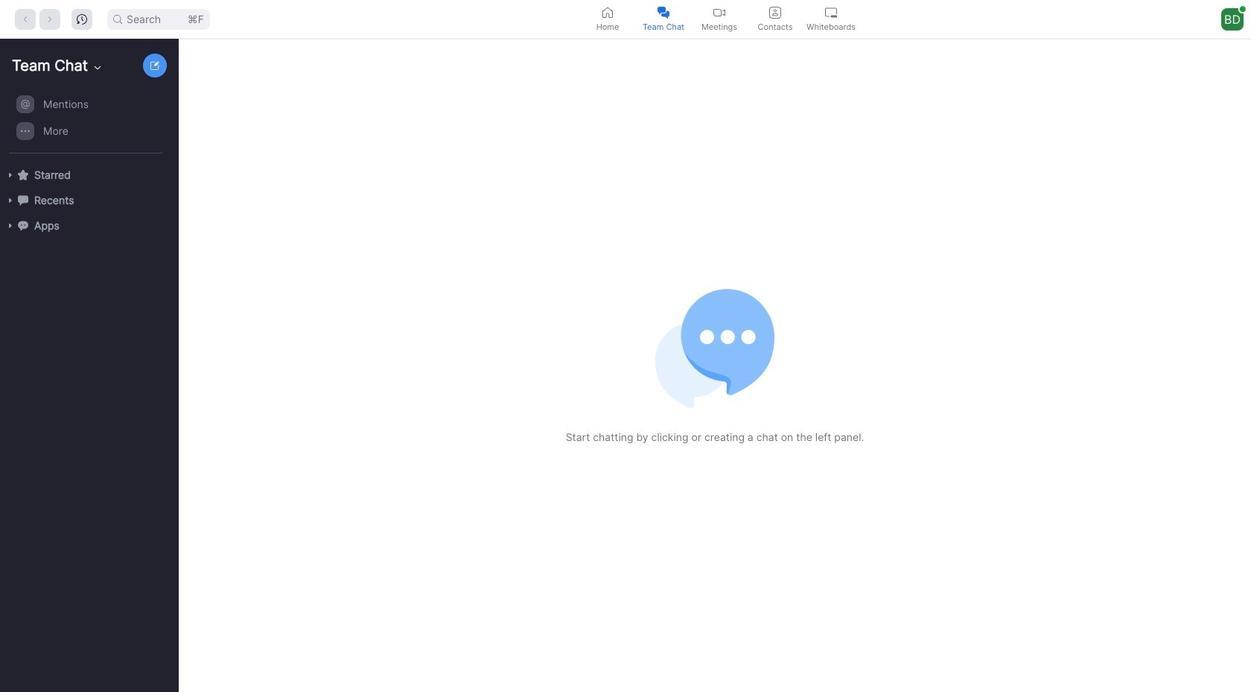 Task type: describe. For each thing, give the bounding box(es) containing it.
new image
[[151, 61, 159, 70]]

profile contact image
[[770, 6, 782, 18]]

new image
[[151, 61, 159, 70]]

1 triangle right image from the top
[[6, 196, 15, 205]]

apps tree item
[[6, 213, 171, 238]]

chat image
[[18, 195, 28, 205]]

team chat image
[[658, 6, 670, 18]]

team chat image
[[658, 6, 670, 18]]

triangle right image inside apps tree item
[[6, 221, 15, 230]]

chat image
[[18, 195, 28, 205]]

starred tree item
[[6, 162, 171, 188]]



Task type: locate. For each thing, give the bounding box(es) containing it.
home small image
[[602, 6, 614, 18], [602, 6, 614, 18]]

1 vertical spatial triangle right image
[[6, 221, 15, 230]]

triangle right image
[[6, 196, 15, 205], [6, 221, 15, 230]]

whiteboard small image
[[826, 6, 838, 18], [826, 6, 838, 18]]

star image
[[18, 170, 28, 180], [18, 170, 28, 180]]

triangle right image
[[6, 171, 15, 180], [6, 171, 15, 180], [6, 196, 15, 205], [6, 221, 15, 230]]

tab list
[[580, 0, 860, 38]]

0 vertical spatial triangle right image
[[6, 196, 15, 205]]

video on image
[[714, 6, 726, 18], [714, 6, 726, 18]]

profile contact image
[[770, 6, 782, 18]]

online image
[[1241, 6, 1247, 12], [1241, 6, 1247, 12]]

tree
[[0, 89, 176, 253]]

chevron down small image
[[92, 62, 104, 74], [92, 62, 104, 74]]

recents tree item
[[6, 188, 171, 213]]

magnifier image
[[113, 15, 122, 23], [113, 15, 122, 23]]

chatbot image
[[18, 220, 28, 231], [18, 220, 28, 231]]

group
[[0, 91, 171, 154]]

triangle right image inside apps tree item
[[6, 221, 15, 230]]

history image
[[77, 14, 87, 24], [77, 14, 87, 24]]

2 triangle right image from the top
[[6, 221, 15, 230]]



Task type: vqa. For each thing, say whether or not it's contained in the screenshot.
Chatbot icon
yes



